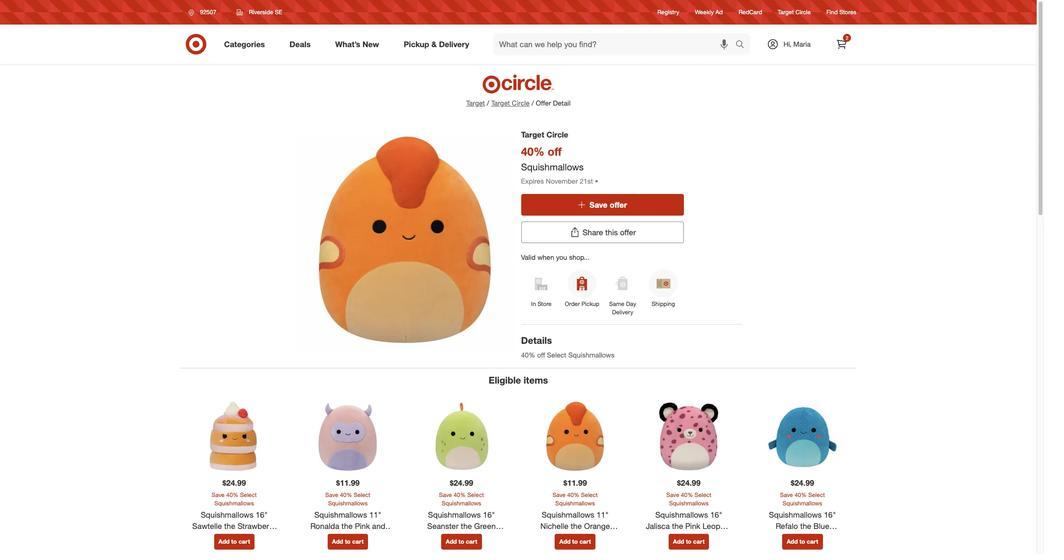 Task type: locate. For each thing, give the bounding box(es) containing it.
toy down blue
[[825, 533, 837, 542]]

exclusive) inside the $24.99 save 40% select squishmallows squishmallows 16" sawtelle the strawberry pancakes plush toy (target exclusive)
[[230, 544, 265, 554]]

1 horizontal spatial fuzzy
[[667, 533, 687, 542]]

1 exclusive) from the left
[[230, 544, 265, 554]]

0 horizontal spatial circle
[[512, 99, 530, 107]]

pickup & delivery
[[404, 39, 469, 49]]

target
[[778, 9, 794, 16], [466, 99, 485, 107], [491, 99, 510, 107], [521, 130, 545, 140]]

$11.99 up nichelle
[[564, 478, 587, 488]]

4 cart from the left
[[580, 538, 591, 545]]

select inside $24.99 save 40% select squishmallows squishmallows 16" refalo the blue pufferfish plush toy
[[809, 491, 825, 499]]

1 horizontal spatial $11.99
[[564, 478, 587, 488]]

with inside $24.99 save 40% select squishmallows squishmallows 16" jalisca the pink leopard with fuzzy belly plush toy
[[650, 533, 665, 542]]

0 horizontal spatial 11"
[[369, 510, 382, 520]]

1 vertical spatial offer
[[620, 227, 636, 237]]

2 16" from the left
[[710, 510, 723, 520]]

target down offer at the right
[[521, 130, 545, 140]]

fuzzy left "belly"
[[667, 533, 687, 542]]

0 horizontal spatial exclusive)
[[230, 544, 265, 554]]

2 with from the left
[[650, 533, 665, 542]]

16" inside the $24.99 save 40% select squishmallows squishmallows 16" sawtelle the strawberry pancakes plush toy (target exclusive)
[[256, 510, 268, 520]]

select inside $24.99 save 40% select squishmallows squishmallows 16" jalisca the pink leopard with fuzzy belly plush toy
[[695, 491, 712, 499]]

2 cart from the left
[[352, 538, 364, 545]]

0 horizontal spatial 16"
[[256, 510, 268, 520]]

3 16" from the left
[[824, 510, 836, 520]]

circle for target circle
[[796, 9, 811, 16]]

1 $11.99 from the left
[[336, 478, 360, 488]]

target link
[[466, 99, 485, 107]]

strawberry
[[238, 521, 276, 531]]

offer right this
[[620, 227, 636, 237]]

1 vertical spatial pickup
[[582, 300, 600, 308]]

exclusive) down yeti
[[343, 544, 378, 554]]

plush inside $24.99 save 40% select squishmallows squishmallows 16" refalo the blue pufferfish plush toy
[[804, 533, 823, 542]]

1 horizontal spatial 16"
[[710, 510, 723, 520]]

3 add from the left
[[446, 538, 457, 545]]

16" for squishmallows 16" jalisca the pink leopard with fuzzy belly plush toy
[[710, 510, 723, 520]]

cart for squishmallows 11" nichelle the orange dinosaur with fuzzy head plush toy
[[580, 538, 591, 545]]

1 add from the left
[[218, 538, 230, 545]]

40% for $24.99 save 40% select squishmallows
[[454, 491, 466, 499]]

40% inside the $11.99 save 40% select squishmallows squishmallows 11" ronalda the pink and purple yeti plush toy (target exclusive)
[[340, 491, 352, 499]]

pink left and
[[355, 521, 370, 531]]

search button
[[731, 33, 755, 57]]

toy down and
[[373, 533, 385, 542]]

details 40% off select squishmallows
[[521, 335, 615, 359]]

1 horizontal spatial pink
[[686, 521, 701, 531]]

pink for plush
[[355, 521, 370, 531]]

circle inside target circle 40% off squishmallows expires november 21st •
[[547, 130, 569, 140]]

add to cart button for jalisca
[[669, 534, 709, 550]]

0 horizontal spatial pink
[[355, 521, 370, 531]]

select for squishmallows 11" nichelle the orange dinosaur with fuzzy head plush toy
[[581, 491, 598, 499]]

0 vertical spatial circle
[[796, 9, 811, 16]]

the inside the $11.99 save 40% select squishmallows squishmallows 11" ronalda the pink and purple yeti plush toy (target exclusive)
[[342, 521, 353, 531]]

$24.99 inside $24.99 save 40% select squishmallows
[[450, 478, 473, 488]]

1 11" from the left
[[369, 510, 382, 520]]

add to cart down $24.99 save 40% select squishmallows
[[446, 538, 477, 545]]

4 to from the left
[[572, 538, 578, 545]]

what's
[[335, 39, 360, 49]]

1 horizontal spatial off
[[548, 144, 562, 158]]

1 horizontal spatial delivery
[[612, 309, 633, 316]]

40% for $24.99 save 40% select squishmallows squishmallows 16" sawtelle the strawberry pancakes plush toy (target exclusive)
[[226, 491, 238, 499]]

16" inside $24.99 save 40% select squishmallows squishmallows 16" refalo the blue pufferfish plush toy
[[824, 510, 836, 520]]

save inside $24.99 save 40% select squishmallows squishmallows 16" jalisca the pink leopard with fuzzy belly plush toy
[[666, 491, 679, 499]]

16" inside $24.99 save 40% select squishmallows squishmallows 16" jalisca the pink leopard with fuzzy belly plush toy
[[710, 510, 723, 520]]

save inside the $24.99 save 40% select squishmallows squishmallows 16" sawtelle the strawberry pancakes plush toy (target exclusive)
[[212, 491, 225, 499]]

select for squishmallows 11" ronalda the pink and purple yeti plush toy (target exclusive)
[[354, 491, 370, 499]]

fuzzy down orange
[[590, 533, 610, 542]]

add to cart down nichelle
[[560, 538, 591, 545]]

with down orange
[[574, 533, 588, 542]]

target up hi,
[[778, 9, 794, 16]]

delivery inside same day delivery
[[612, 309, 633, 316]]

target circle link
[[778, 8, 811, 16], [491, 98, 530, 108]]

the right jalisca
[[672, 521, 683, 531]]

11" inside $11.99 save 40% select squishmallows squishmallows 11" nichelle the orange dinosaur with fuzzy head plush toy
[[597, 510, 609, 520]]

off up november
[[548, 144, 562, 158]]

pickup right order
[[582, 300, 600, 308]]

0 horizontal spatial delivery
[[439, 39, 469, 49]]

2 add to cart from the left
[[332, 538, 364, 545]]

off down details
[[537, 351, 545, 359]]

2 / from the left
[[532, 99, 534, 107]]

to for refalo
[[800, 538, 805, 545]]

valid
[[521, 253, 536, 261]]

exclusive)
[[230, 544, 265, 554], [343, 544, 378, 554]]

What can we help you find? suggestions appear below search field
[[493, 33, 738, 55]]

pickup
[[404, 39, 429, 49], [582, 300, 600, 308]]

2 horizontal spatial 16"
[[824, 510, 836, 520]]

the inside $24.99 save 40% select squishmallows squishmallows 16" jalisca the pink leopard with fuzzy belly plush toy
[[672, 521, 683, 531]]

/ right target link
[[487, 99, 489, 107]]

yeti
[[336, 533, 349, 542]]

$24.99 save 40% select squishmallows squishmallows 16" refalo the blue pufferfish plush toy
[[768, 478, 837, 542]]

valid when you shop...
[[521, 253, 590, 261]]

2 add to cart button from the left
[[328, 534, 368, 550]]

6 add from the left
[[787, 538, 798, 545]]

target left target circle button
[[466, 99, 485, 107]]

3 the from the left
[[571, 521, 582, 531]]

target circle link down target circle logo
[[491, 98, 530, 108]]

0 vertical spatial delivery
[[439, 39, 469, 49]]

the for nichelle
[[571, 521, 582, 531]]

0 vertical spatial pickup
[[404, 39, 429, 49]]

5 add to cart from the left
[[673, 538, 705, 545]]

0 vertical spatial offer
[[610, 200, 627, 210]]

4 add from the left
[[560, 538, 571, 545]]

$24.99 inside the $24.99 save 40% select squishmallows squishmallows 16" sawtelle the strawberry pancakes plush toy (target exclusive)
[[223, 478, 246, 488]]

1 horizontal spatial circle
[[547, 130, 569, 140]]

select inside the $24.99 save 40% select squishmallows squishmallows 16" sawtelle the strawberry pancakes plush toy (target exclusive)
[[240, 491, 257, 499]]

circle left 'find'
[[796, 9, 811, 16]]

the for ronalda
[[342, 521, 353, 531]]

find stores
[[827, 9, 857, 16]]

$24.99 inside $24.99 save 40% select squishmallows squishmallows 16" refalo the blue pufferfish plush toy
[[791, 478, 814, 488]]

40% for $11.99 save 40% select squishmallows squishmallows 11" nichelle the orange dinosaur with fuzzy head plush toy
[[567, 491, 580, 499]]

shop...
[[569, 253, 590, 261]]

blue
[[814, 521, 830, 531]]

save inside $11.99 save 40% select squishmallows squishmallows 11" nichelle the orange dinosaur with fuzzy head plush toy
[[553, 491, 566, 499]]

add to cart
[[218, 538, 250, 545], [332, 538, 364, 545], [446, 538, 477, 545], [560, 538, 591, 545], [673, 538, 705, 545], [787, 538, 819, 545]]

1 horizontal spatial pickup
[[582, 300, 600, 308]]

circle down target circle logo
[[512, 99, 530, 107]]

$11.99 inside $11.99 save 40% select squishmallows squishmallows 11" nichelle the orange dinosaur with fuzzy head plush toy
[[564, 478, 587, 488]]

with for nichelle
[[574, 533, 588, 542]]

40% inside $24.99 save 40% select squishmallows
[[454, 491, 466, 499]]

select inside the $11.99 save 40% select squishmallows squishmallows 11" ronalda the pink and purple yeti plush toy (target exclusive)
[[354, 491, 370, 499]]

/ left offer at the right
[[532, 99, 534, 107]]

6 add to cart button from the left
[[782, 534, 823, 550]]

off inside details 40% off select squishmallows
[[537, 351, 545, 359]]

plush inside the $24.99 save 40% select squishmallows squishmallows 16" sawtelle the strawberry pancakes plush toy (target exclusive)
[[236, 533, 255, 542]]

details
[[521, 335, 552, 346]]

plush down leopard
[[708, 533, 728, 542]]

4 add to cart from the left
[[560, 538, 591, 545]]

4 the from the left
[[672, 521, 683, 531]]

$24.99 for squishmallows 16" jalisca the pink leopard with fuzzy belly plush toy
[[677, 478, 701, 488]]

add for sawtelle
[[218, 538, 230, 545]]

save inside $24.99 save 40% select squishmallows squishmallows 16" refalo the blue pufferfish plush toy
[[780, 491, 793, 499]]

pink inside the $11.99 save 40% select squishmallows squishmallows 11" ronalda the pink and purple yeti plush toy (target exclusive)
[[355, 521, 370, 531]]

to
[[231, 538, 237, 545], [345, 538, 351, 545], [459, 538, 464, 545], [572, 538, 578, 545], [686, 538, 692, 545], [800, 538, 805, 545]]

with inside $11.99 save 40% select squishmallows squishmallows 11" nichelle the orange dinosaur with fuzzy head plush toy
[[574, 533, 588, 542]]

select for squishmallows 16" refalo the blue pufferfish plush toy
[[809, 491, 825, 499]]

refalo
[[776, 521, 798, 531]]

40% inside $24.99 save 40% select squishmallows squishmallows 16" refalo the blue pufferfish plush toy
[[795, 491, 807, 499]]

2 horizontal spatial circle
[[796, 9, 811, 16]]

save inside the $11.99 save 40% select squishmallows squishmallows 11" ronalda the pink and purple yeti plush toy (target exclusive)
[[325, 491, 338, 499]]

pink up "belly"
[[686, 521, 701, 531]]

select for squishmallows 16" jalisca the pink leopard with fuzzy belly plush toy
[[695, 491, 712, 499]]

cart
[[239, 538, 250, 545], [352, 538, 364, 545], [466, 538, 477, 545], [580, 538, 591, 545], [693, 538, 705, 545], [807, 538, 819, 545]]

hi,
[[784, 40, 792, 48]]

16" up "strawberry" in the bottom of the page
[[256, 510, 268, 520]]

16" up blue
[[824, 510, 836, 520]]

1 horizontal spatial with
[[650, 533, 665, 542]]

pink inside $24.99 save 40% select squishmallows squishmallows 16" jalisca the pink leopard with fuzzy belly plush toy
[[686, 521, 701, 531]]

add to cart for sawtelle
[[218, 538, 250, 545]]

toy down orange
[[591, 544, 603, 554]]

add to cart down refalo
[[787, 538, 819, 545]]

toy inside the $24.99 save 40% select squishmallows squishmallows 16" sawtelle the strawberry pancakes plush toy (target exclusive)
[[257, 533, 269, 542]]

weekly ad
[[695, 9, 723, 16]]

target circle link up 'hi, maria'
[[778, 8, 811, 16]]

delivery down the same
[[612, 309, 633, 316]]

fuzzy inside $24.99 save 40% select squishmallows squishmallows 16" jalisca the pink leopard with fuzzy belly plush toy
[[667, 533, 687, 542]]

$11.99 save 40% select squishmallows squishmallows 11" ronalda the pink and purple yeti plush toy (target exclusive)
[[310, 478, 385, 554]]

toy
[[257, 533, 269, 542], [373, 533, 385, 542], [825, 533, 837, 542], [591, 544, 603, 554], [683, 544, 695, 554]]

plush down "strawberry" in the bottom of the page
[[236, 533, 255, 542]]

pink
[[355, 521, 370, 531], [686, 521, 701, 531]]

1 horizontal spatial 11"
[[597, 510, 609, 520]]

the inside $24.99 save 40% select squishmallows squishmallows 16" refalo the blue pufferfish plush toy
[[800, 521, 812, 531]]

select inside $24.99 save 40% select squishmallows
[[467, 491, 484, 499]]

select inside details 40% off select squishmallows
[[547, 351, 567, 359]]

/
[[487, 99, 489, 107], [532, 99, 534, 107]]

11" up orange
[[597, 510, 609, 520]]

0 horizontal spatial $11.99
[[336, 478, 360, 488]]

0 horizontal spatial pickup
[[404, 39, 429, 49]]

1 add to cart button from the left
[[214, 534, 255, 550]]

4 add to cart button from the left
[[555, 534, 596, 550]]

1 add to cart from the left
[[218, 538, 250, 545]]

plush right head
[[569, 544, 589, 554]]

save for squishmallows 16" refalo the blue pufferfish plush toy
[[780, 491, 793, 499]]

1 with from the left
[[574, 533, 588, 542]]

target for target circle
[[778, 9, 794, 16]]

(target
[[204, 544, 228, 554], [317, 544, 341, 554]]

the left blue
[[800, 521, 812, 531]]

40% inside target circle 40% off squishmallows expires november 21st •
[[521, 144, 545, 158]]

add to cart for jalisca
[[673, 538, 705, 545]]

$11.99 for ronalda
[[336, 478, 360, 488]]

(target down pancakes
[[204, 544, 228, 554]]

2 the from the left
[[342, 521, 353, 531]]

1 to from the left
[[231, 538, 237, 545]]

2 pink from the left
[[686, 521, 701, 531]]

5 to from the left
[[686, 538, 692, 545]]

find stores link
[[827, 8, 857, 16]]

5 cart from the left
[[693, 538, 705, 545]]

0 horizontal spatial fuzzy
[[590, 533, 610, 542]]

1 horizontal spatial exclusive)
[[343, 544, 378, 554]]

pickup left &
[[404, 39, 429, 49]]

the inside $11.99 save 40% select squishmallows squishmallows 11" nichelle the orange dinosaur with fuzzy head plush toy
[[571, 521, 582, 531]]

1 $24.99 from the left
[[223, 478, 246, 488]]

5 the from the left
[[800, 521, 812, 531]]

5 add to cart button from the left
[[669, 534, 709, 550]]

6 cart from the left
[[807, 538, 819, 545]]

plush
[[236, 533, 255, 542], [351, 533, 371, 542], [708, 533, 728, 542], [804, 533, 823, 542], [569, 544, 589, 554]]

squishmallows inside details 40% off select squishmallows
[[568, 351, 615, 359]]

1 the from the left
[[224, 521, 235, 531]]

cart for squishmallows 16" sawtelle the strawberry pancakes plush toy (target exclusive)
[[239, 538, 250, 545]]

to for jalisca
[[686, 538, 692, 545]]

2 vertical spatial circle
[[547, 130, 569, 140]]

redcard
[[739, 9, 762, 16]]

add to cart button for nichelle
[[555, 534, 596, 550]]

target for target circle 40% off squishmallows expires november 21st •
[[521, 130, 545, 140]]

exclusive) down "strawberry" in the bottom of the page
[[230, 544, 265, 554]]

40% for $24.99 save 40% select squishmallows squishmallows 16" jalisca the pink leopard with fuzzy belly plush toy
[[681, 491, 693, 499]]

92507 button
[[182, 3, 227, 21]]

sawtelle
[[192, 521, 222, 531]]

add
[[218, 538, 230, 545], [332, 538, 343, 545], [446, 538, 457, 545], [560, 538, 571, 545], [673, 538, 684, 545], [787, 538, 798, 545]]

plush right yeti
[[351, 533, 371, 542]]

add to cart down leopard
[[673, 538, 705, 545]]

2 $11.99 from the left
[[564, 478, 587, 488]]

delivery right &
[[439, 39, 469, 49]]

riverside se
[[249, 8, 282, 16]]

1 16" from the left
[[256, 510, 268, 520]]

1 fuzzy from the left
[[590, 533, 610, 542]]

2 (target from the left
[[317, 544, 341, 554]]

1 pink from the left
[[355, 521, 370, 531]]

same day delivery
[[609, 300, 636, 316]]

fuzzy inside $11.99 save 40% select squishmallows squishmallows 11" nichelle the orange dinosaur with fuzzy head plush toy
[[590, 533, 610, 542]]

0 horizontal spatial /
[[487, 99, 489, 107]]

11" up and
[[369, 510, 382, 520]]

$24.99 inside $24.99 save 40% select squishmallows squishmallows 16" jalisca the pink leopard with fuzzy belly plush toy
[[677, 478, 701, 488]]

1 horizontal spatial /
[[532, 99, 534, 107]]

delivery for day
[[612, 309, 633, 316]]

1 vertical spatial off
[[537, 351, 545, 359]]

2 exclusive) from the left
[[343, 544, 378, 554]]

0 horizontal spatial (target
[[204, 544, 228, 554]]

40% for $24.99 save 40% select squishmallows squishmallows 16" refalo the blue pufferfish plush toy
[[795, 491, 807, 499]]

the up pancakes
[[224, 521, 235, 531]]

2 to from the left
[[345, 538, 351, 545]]

with down jalisca
[[650, 533, 665, 542]]

toy down "strawberry" in the bottom of the page
[[257, 533, 269, 542]]

toy down "belly"
[[683, 544, 695, 554]]

the up yeti
[[342, 521, 353, 531]]

6 to from the left
[[800, 538, 805, 545]]

0 horizontal spatial with
[[574, 533, 588, 542]]

offer
[[610, 200, 627, 210], [620, 227, 636, 237]]

plush down blue
[[804, 533, 823, 542]]

16" for squishmallows 16" refalo the blue pufferfish plush toy
[[824, 510, 836, 520]]

save
[[590, 200, 608, 210], [212, 491, 225, 499], [325, 491, 338, 499], [439, 491, 452, 499], [553, 491, 566, 499], [666, 491, 679, 499], [780, 491, 793, 499]]

in
[[531, 300, 536, 308]]

$11.99
[[336, 478, 360, 488], [564, 478, 587, 488]]

add to cart down ronalda
[[332, 538, 364, 545]]

1 vertical spatial target circle link
[[491, 98, 530, 108]]

4 $24.99 from the left
[[791, 478, 814, 488]]

1 (target from the left
[[204, 544, 228, 554]]

when
[[538, 253, 554, 261]]

maria
[[794, 40, 811, 48]]

save for squishmallows 11" nichelle the orange dinosaur with fuzzy head plush toy
[[553, 491, 566, 499]]

add to cart for refalo
[[787, 538, 819, 545]]

5 add from the left
[[673, 538, 684, 545]]

off
[[548, 144, 562, 158], [537, 351, 545, 359]]

1 horizontal spatial target circle link
[[778, 8, 811, 16]]

0 vertical spatial off
[[548, 144, 562, 158]]

40% inside $24.99 save 40% select squishmallows squishmallows 16" jalisca the pink leopard with fuzzy belly plush toy
[[681, 491, 693, 499]]

circle
[[796, 9, 811, 16], [512, 99, 530, 107], [547, 130, 569, 140]]

select
[[547, 351, 567, 359], [240, 491, 257, 499], [354, 491, 370, 499], [467, 491, 484, 499], [581, 491, 598, 499], [695, 491, 712, 499], [809, 491, 825, 499]]

16"
[[256, 510, 268, 520], [710, 510, 723, 520], [824, 510, 836, 520]]

2 11" from the left
[[597, 510, 609, 520]]

cart for squishmallows 16" refalo the blue pufferfish plush toy
[[807, 538, 819, 545]]

the left orange
[[571, 521, 582, 531]]

0 horizontal spatial off
[[537, 351, 545, 359]]

1 cart from the left
[[239, 538, 250, 545]]

offer
[[536, 99, 551, 107]]

0 vertical spatial target circle link
[[778, 8, 811, 16]]

circle down detail
[[547, 130, 569, 140]]

40% inside the $24.99 save 40% select squishmallows squishmallows 16" sawtelle the strawberry pancakes plush toy (target exclusive)
[[226, 491, 238, 499]]

add to cart down "strawberry" in the bottom of the page
[[218, 538, 250, 545]]

delivery
[[439, 39, 469, 49], [612, 309, 633, 316]]

16" up leopard
[[710, 510, 723, 520]]

40%
[[521, 144, 545, 158], [521, 351, 535, 359], [226, 491, 238, 499], [340, 491, 352, 499], [454, 491, 466, 499], [567, 491, 580, 499], [681, 491, 693, 499], [795, 491, 807, 499]]

select inside $11.99 save 40% select squishmallows squishmallows 11" nichelle the orange dinosaur with fuzzy head plush toy
[[581, 491, 598, 499]]

deals link
[[281, 33, 323, 55]]

2 link
[[831, 33, 853, 55]]

offer up this
[[610, 200, 627, 210]]

to for ronalda
[[345, 538, 351, 545]]

add to cart button for refalo
[[782, 534, 823, 550]]

40% inside $11.99 save 40% select squishmallows squishmallows 11" nichelle the orange dinosaur with fuzzy head plush toy
[[567, 491, 580, 499]]

$11.99 inside the $11.99 save 40% select squishmallows squishmallows 11" ronalda the pink and purple yeti plush toy (target exclusive)
[[336, 478, 360, 488]]

6 add to cart from the left
[[787, 538, 819, 545]]

what's new
[[335, 39, 379, 49]]

$11.99 up ronalda
[[336, 478, 360, 488]]

11" for pink
[[369, 510, 382, 520]]

(target down purple
[[317, 544, 341, 554]]

share
[[583, 227, 603, 237]]

the for jalisca
[[672, 521, 683, 531]]

with for jalisca
[[650, 533, 665, 542]]

11" inside the $11.99 save 40% select squishmallows squishmallows 11" ronalda the pink and purple yeti plush toy (target exclusive)
[[369, 510, 382, 520]]

stores
[[840, 9, 857, 16]]

the inside the $24.99 save 40% select squishmallows squishmallows 16" sawtelle the strawberry pancakes plush toy (target exclusive)
[[224, 521, 235, 531]]

3 $24.99 from the left
[[677, 478, 701, 488]]

1 vertical spatial delivery
[[612, 309, 633, 316]]

1 horizontal spatial (target
[[317, 544, 341, 554]]

categories
[[224, 39, 265, 49]]

2 add from the left
[[332, 538, 343, 545]]

cart for squishmallows 11" ronalda the pink and purple yeti plush toy (target exclusive)
[[352, 538, 364, 545]]

(target inside the $24.99 save 40% select squishmallows squishmallows 16" sawtelle the strawberry pancakes plush toy (target exclusive)
[[204, 544, 228, 554]]

$24.99
[[223, 478, 246, 488], [450, 478, 473, 488], [677, 478, 701, 488], [791, 478, 814, 488]]

2 $24.99 from the left
[[450, 478, 473, 488]]

the for refalo
[[800, 521, 812, 531]]

target inside target circle 40% off squishmallows expires november 21st •
[[521, 130, 545, 140]]

2 fuzzy from the left
[[667, 533, 687, 542]]

jalisca
[[646, 521, 670, 531]]



Task type: vqa. For each thing, say whether or not it's contained in the screenshot.
Shop
no



Task type: describe. For each thing, give the bounding box(es) containing it.
3 add to cart from the left
[[446, 538, 477, 545]]

off inside target circle 40% off squishmallows expires november 21st •
[[548, 144, 562, 158]]

leopard
[[703, 521, 732, 531]]

offer inside share this offer button
[[620, 227, 636, 237]]

riverside
[[249, 8, 273, 16]]

same
[[609, 300, 625, 308]]

target circle logo image
[[481, 74, 556, 94]]

$24.99 for squishmallows 16" refalo the blue pufferfish plush toy
[[791, 478, 814, 488]]

categories link
[[216, 33, 277, 55]]

purple
[[311, 533, 334, 542]]

dinosaur
[[540, 533, 571, 542]]

belly
[[689, 533, 706, 542]]

toy inside $24.99 save 40% select squishmallows squishmallows 16" refalo the blue pufferfish plush toy
[[825, 533, 837, 542]]

ad
[[716, 9, 723, 16]]

share this offer
[[583, 227, 636, 237]]

in store
[[531, 300, 552, 308]]

shipping
[[652, 300, 675, 308]]

order pickup
[[565, 300, 600, 308]]

toy inside the $11.99 save 40% select squishmallows squishmallows 11" ronalda the pink and purple yeti plush toy (target exclusive)
[[373, 533, 385, 542]]

head
[[548, 544, 567, 554]]

pufferfish
[[768, 533, 802, 542]]

find
[[827, 9, 838, 16]]

target circle button
[[491, 98, 530, 108]]

$24.99 save 40% select squishmallows squishmallows 16" jalisca the pink leopard with fuzzy belly plush toy
[[646, 478, 732, 554]]

eligible
[[489, 375, 521, 386]]

registry link
[[658, 8, 679, 16]]

day
[[626, 300, 636, 308]]

•
[[595, 177, 599, 185]]

nichelle
[[541, 521, 569, 531]]

40% for $11.99 save 40% select squishmallows squishmallows 11" ronalda the pink and purple yeti plush toy (target exclusive)
[[340, 491, 352, 499]]

11" for orange
[[597, 510, 609, 520]]

and
[[372, 521, 385, 531]]

$24.99 save 40% select squishmallows
[[439, 478, 484, 507]]

0 horizontal spatial target circle link
[[491, 98, 530, 108]]

hi, maria
[[784, 40, 811, 48]]

3 add to cart button from the left
[[441, 534, 482, 550]]

16" for squishmallows 16" sawtelle the strawberry pancakes plush toy (target exclusive)
[[256, 510, 268, 520]]

add for refalo
[[787, 538, 798, 545]]

add for nichelle
[[560, 538, 571, 545]]

1 / from the left
[[487, 99, 489, 107]]

this
[[605, 227, 618, 237]]

to for nichelle
[[572, 538, 578, 545]]

share this offer button
[[521, 221, 684, 243]]

&
[[432, 39, 437, 49]]

squishmallows inside $24.99 save 40% select squishmallows
[[442, 500, 481, 507]]

save for squishmallows 16" sawtelle the strawberry pancakes plush toy (target exclusive)
[[212, 491, 225, 499]]

save offer
[[590, 200, 627, 210]]

save for squishmallows 16" jalisca the pink leopard with fuzzy belly plush toy
[[666, 491, 679, 499]]

target circle
[[778, 9, 811, 16]]

$11.99 for nichelle
[[564, 478, 587, 488]]

add to cart button for ronalda
[[328, 534, 368, 550]]

eligible items
[[489, 375, 548, 386]]

2
[[846, 35, 849, 41]]

21st
[[580, 177, 593, 185]]

weekly ad link
[[695, 8, 723, 16]]

redcard link
[[739, 8, 762, 16]]

to for sawtelle
[[231, 538, 237, 545]]

offer inside save offer button
[[610, 200, 627, 210]]

plush inside $24.99 save 40% select squishmallows squishmallows 16" jalisca the pink leopard with fuzzy belly plush toy
[[708, 533, 728, 542]]

1 vertical spatial circle
[[512, 99, 530, 107]]

3 to from the left
[[459, 538, 464, 545]]

target for target / target circle / offer detail
[[466, 99, 485, 107]]

pancakes
[[199, 533, 233, 542]]

toy inside $11.99 save 40% select squishmallows squishmallows 11" nichelle the orange dinosaur with fuzzy head plush toy
[[591, 544, 603, 554]]

save for squishmallows 11" ronalda the pink and purple yeti plush toy (target exclusive)
[[325, 491, 338, 499]]

weekly
[[695, 9, 714, 16]]

november
[[546, 177, 578, 185]]

detail
[[553, 99, 571, 107]]

select for squishmallows 16" sawtelle the strawberry pancakes plush toy (target exclusive)
[[240, 491, 257, 499]]

add to cart for ronalda
[[332, 538, 364, 545]]

toy inside $24.99 save 40% select squishmallows squishmallows 16" jalisca the pink leopard with fuzzy belly plush toy
[[683, 544, 695, 554]]

add for ronalda
[[332, 538, 343, 545]]

new
[[363, 39, 379, 49]]

squishmallows inside target circle 40% off squishmallows expires november 21st •
[[521, 161, 584, 172]]

orange
[[584, 521, 610, 531]]

target / target circle / offer detail
[[466, 99, 571, 107]]

fuzzy for pink
[[667, 533, 687, 542]]

pickup & delivery link
[[395, 33, 482, 55]]

what's new link
[[327, 33, 392, 55]]

deals
[[290, 39, 311, 49]]

plush inside the $11.99 save 40% select squishmallows squishmallows 11" ronalda the pink and purple yeti plush toy (target exclusive)
[[351, 533, 371, 542]]

fuzzy for orange
[[590, 533, 610, 542]]

3 cart from the left
[[466, 538, 477, 545]]

you
[[556, 253, 567, 261]]

92507
[[200, 8, 216, 16]]

$24.99 for squishmallows 16" sawtelle the strawberry pancakes plush toy (target exclusive)
[[223, 478, 246, 488]]

save inside button
[[590, 200, 608, 210]]

target circle 40% off squishmallows expires november 21st •
[[521, 130, 599, 185]]

$24.99 save 40% select squishmallows squishmallows 16" sawtelle the strawberry pancakes plush toy (target exclusive)
[[192, 478, 276, 554]]

store
[[538, 300, 552, 308]]

$11.99 save 40% select squishmallows squishmallows 11" nichelle the orange dinosaur with fuzzy head plush toy
[[540, 478, 610, 554]]

plush inside $11.99 save 40% select squishmallows squishmallows 11" nichelle the orange dinosaur with fuzzy head plush toy
[[569, 544, 589, 554]]

(target inside the $11.99 save 40% select squishmallows squishmallows 11" ronalda the pink and purple yeti plush toy (target exclusive)
[[317, 544, 341, 554]]

delivery for &
[[439, 39, 469, 49]]

the for sawtelle
[[224, 521, 235, 531]]

target right target link
[[491, 99, 510, 107]]

cart for squishmallows 16" jalisca the pink leopard with fuzzy belly plush toy
[[693, 538, 705, 545]]

add to cart for nichelle
[[560, 538, 591, 545]]

add for jalisca
[[673, 538, 684, 545]]

ronalda
[[310, 521, 339, 531]]

circle for target circle 40% off squishmallows expires november 21st •
[[547, 130, 569, 140]]

riverside se button
[[231, 3, 289, 21]]

40% for target circle 40% off squishmallows expires november 21st •
[[521, 144, 545, 158]]

40% inside details 40% off select squishmallows
[[521, 351, 535, 359]]

registry
[[658, 9, 679, 16]]

save offer button
[[521, 194, 684, 216]]

pink for belly
[[686, 521, 701, 531]]

exclusive) inside the $11.99 save 40% select squishmallows squishmallows 11" ronalda the pink and purple yeti plush toy (target exclusive)
[[343, 544, 378, 554]]

order
[[565, 300, 580, 308]]

save inside $24.99 save 40% select squishmallows
[[439, 491, 452, 499]]

add to cart button for sawtelle
[[214, 534, 255, 550]]

search
[[731, 40, 755, 50]]

items
[[524, 375, 548, 386]]

expires
[[521, 177, 544, 185]]

se
[[275, 8, 282, 16]]



